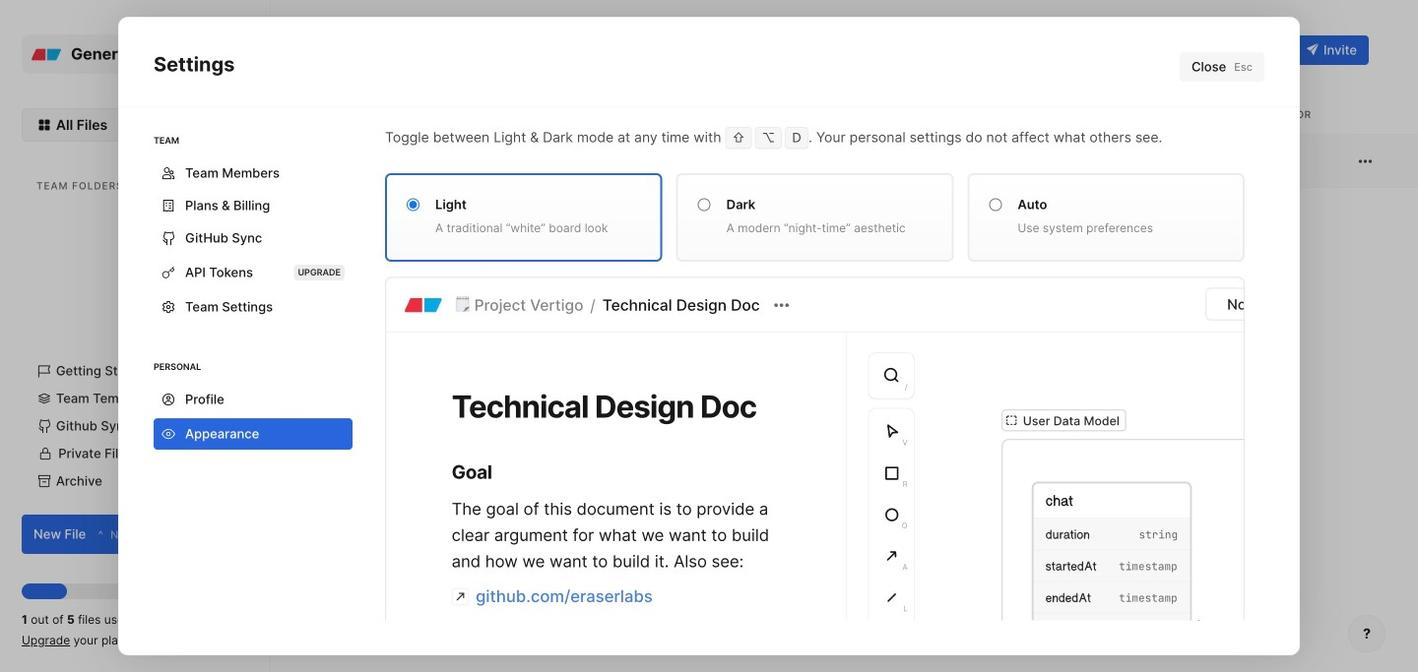 Task type: describe. For each thing, give the bounding box(es) containing it.
Search  text field
[[1046, 41, 1196, 59]]



Task type: locate. For each thing, give the bounding box(es) containing it.
light mode screenshot image
[[385, 277, 1245, 673]]

None radio
[[407, 195, 420, 215], [698, 195, 711, 215], [989, 195, 1002, 215], [407, 195, 420, 215], [698, 195, 711, 215], [989, 195, 1002, 215]]



